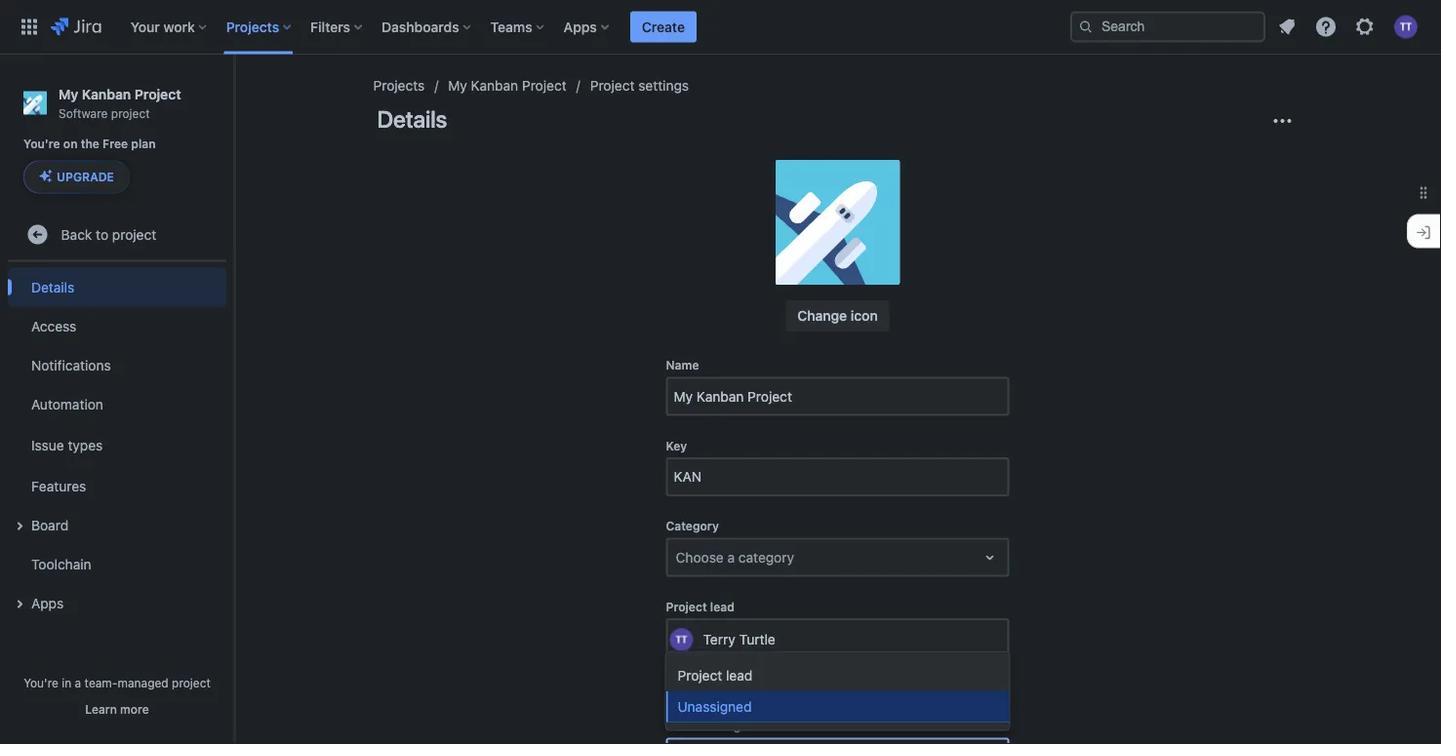 Task type: locate. For each thing, give the bounding box(es) containing it.
to left issues
[[887, 667, 898, 681]]

my
[[448, 78, 467, 94], [59, 86, 78, 102]]

0 vertical spatial a
[[728, 550, 735, 566]]

in right issues
[[940, 667, 949, 681]]

my kanban project
[[448, 78, 567, 94]]

kanban
[[471, 78, 519, 94], [82, 86, 131, 102]]

managed
[[118, 677, 169, 690]]

my up software
[[59, 86, 78, 102]]

apps inside popup button
[[564, 19, 597, 35]]

1 horizontal spatial apps
[[564, 19, 597, 35]]

project up the details link at the left of the page
[[112, 226, 156, 243]]

Search field
[[1071, 11, 1266, 42]]

kanban up software
[[82, 86, 131, 102]]

issue types
[[31, 437, 103, 453]]

0 vertical spatial project lead
[[666, 601, 735, 615]]

projects down the dashboards
[[373, 78, 425, 94]]

project inside make sure your project lead has access to issues in the project.
[[754, 667, 793, 681]]

you're left team-
[[24, 677, 58, 690]]

1 vertical spatial the
[[953, 667, 971, 681]]

1 vertical spatial apps
[[31, 595, 64, 612]]

my for my kanban project
[[448, 78, 467, 94]]

appswitcher icon image
[[18, 15, 41, 39]]

project
[[522, 78, 567, 94], [590, 78, 635, 94], [134, 86, 181, 102], [666, 601, 707, 615], [678, 668, 723, 684]]

the right on
[[81, 137, 100, 151]]

project right managed
[[172, 677, 211, 690]]

project down primary element
[[522, 78, 567, 94]]

my right projects link
[[448, 78, 467, 94]]

apps inside button
[[31, 595, 64, 612]]

1 vertical spatial projects
[[373, 78, 425, 94]]

details link
[[8, 268, 226, 307]]

projects inside dropdown button
[[226, 19, 279, 35]]

project lead up terry turtle 'icon'
[[666, 601, 735, 615]]

0 horizontal spatial my
[[59, 86, 78, 102]]

project lead up unassigned
[[678, 668, 753, 684]]

plan
[[131, 137, 156, 151]]

expand image inside "board" button
[[8, 515, 31, 538]]

apps down toolchain
[[31, 595, 64, 612]]

1 horizontal spatial to
[[887, 667, 898, 681]]

0 horizontal spatial kanban
[[82, 86, 131, 102]]

1 vertical spatial expand image
[[8, 593, 31, 616]]

1 horizontal spatial in
[[940, 667, 949, 681]]

upgrade button
[[24, 161, 129, 193]]

a left team-
[[75, 677, 81, 690]]

0 horizontal spatial details
[[31, 279, 74, 295]]

you're
[[23, 137, 60, 151], [24, 677, 58, 690]]

0 vertical spatial you're
[[23, 137, 60, 151]]

settings
[[639, 78, 689, 94]]

project up plan
[[134, 86, 181, 102]]

filters button
[[305, 11, 370, 42]]

Key field
[[668, 460, 1008, 495]]

0 horizontal spatial apps
[[31, 595, 64, 612]]

1 vertical spatial project lead
[[678, 668, 753, 684]]

expand image for board
[[8, 515, 31, 538]]

you're in a team-managed project
[[24, 677, 211, 690]]

in
[[940, 667, 949, 681], [62, 677, 72, 690]]

jira image
[[51, 15, 101, 39], [51, 15, 101, 39]]

expand image down features
[[8, 515, 31, 538]]

apps right teams popup button
[[564, 19, 597, 35]]

0 horizontal spatial the
[[81, 137, 100, 151]]

features link
[[8, 467, 226, 506]]

details inside group
[[31, 279, 74, 295]]

terry turtle image
[[670, 629, 694, 653]]

project avatar image
[[776, 161, 901, 286]]

you're left on
[[23, 137, 60, 151]]

back to project
[[61, 226, 156, 243]]

project
[[111, 106, 150, 120], [112, 226, 156, 243], [754, 667, 793, 681], [172, 677, 211, 690]]

to right back
[[96, 226, 108, 243]]

notifications
[[31, 357, 111, 373]]

access link
[[8, 307, 226, 346]]

my inside the my kanban project link
[[448, 78, 467, 94]]

project up unassigned
[[678, 668, 723, 684]]

projects button
[[220, 11, 299, 42]]

to
[[96, 226, 108, 243], [887, 667, 898, 681]]

the right issues
[[953, 667, 971, 681]]

1 horizontal spatial my
[[448, 78, 467, 94]]

change icon button
[[786, 301, 890, 332]]

your profile and settings image
[[1395, 15, 1419, 39]]

details up access
[[31, 279, 74, 295]]

default
[[666, 720, 708, 734]]

expand image
[[8, 515, 31, 538], [8, 593, 31, 616]]

you're on the free plan
[[23, 137, 156, 151]]

kanban down "teams"
[[471, 78, 519, 94]]

project inside back to project link
[[112, 226, 156, 243]]

the inside make sure your project lead has access to issues in the project.
[[953, 667, 971, 681]]

free
[[103, 137, 128, 151]]

lead up the terry
[[711, 601, 735, 615]]

project.
[[666, 683, 709, 697]]

0 vertical spatial expand image
[[8, 515, 31, 538]]

issue
[[31, 437, 64, 453]]

0 horizontal spatial a
[[75, 677, 81, 690]]

banner containing your work
[[0, 0, 1442, 55]]

group containing details
[[8, 262, 226, 629]]

projects
[[226, 19, 279, 35], [373, 78, 425, 94]]

the
[[81, 137, 100, 151], [953, 667, 971, 681]]

kanban inside the my kanban project link
[[471, 78, 519, 94]]

learn more
[[85, 703, 149, 717]]

2 you're from the top
[[24, 677, 58, 690]]

on
[[63, 137, 78, 151]]

apps
[[564, 19, 597, 35], [31, 595, 64, 612]]

project right "your"
[[754, 667, 793, 681]]

0 vertical spatial to
[[96, 226, 108, 243]]

project settings link
[[590, 75, 689, 98]]

upgrade
[[57, 170, 114, 184]]

your work
[[131, 19, 195, 35]]

category
[[666, 520, 719, 534]]

1 horizontal spatial details
[[377, 106, 447, 133]]

1 you're from the top
[[23, 137, 60, 151]]

features
[[31, 478, 86, 494]]

1 vertical spatial a
[[75, 677, 81, 690]]

1 vertical spatial to
[[887, 667, 898, 681]]

open image
[[979, 547, 1002, 570]]

0 vertical spatial projects
[[226, 19, 279, 35]]

name
[[666, 359, 700, 373]]

kanban inside 'my kanban project software project'
[[82, 86, 131, 102]]

my kanban project software project
[[59, 86, 181, 120]]

lead
[[711, 601, 735, 615], [796, 667, 819, 681], [726, 668, 753, 684]]

automation
[[31, 396, 103, 412]]

1 horizontal spatial kanban
[[471, 78, 519, 94]]

category
[[739, 550, 795, 566]]

project up plan
[[111, 106, 150, 120]]

expand image inside apps button
[[8, 593, 31, 616]]

0 horizontal spatial in
[[62, 677, 72, 690]]

make
[[666, 667, 696, 681]]

my inside 'my kanban project software project'
[[59, 86, 78, 102]]

expand image down toolchain
[[8, 593, 31, 616]]

icon
[[851, 309, 878, 325]]

1 expand image from the top
[[8, 515, 31, 538]]

project lead
[[666, 601, 735, 615], [678, 668, 753, 684]]

details
[[377, 106, 447, 133], [31, 279, 74, 295]]

project inside 'my kanban project software project'
[[134, 86, 181, 102]]

projects up sidebar navigation icon
[[226, 19, 279, 35]]

details down projects link
[[377, 106, 447, 133]]

0 horizontal spatial projects
[[226, 19, 279, 35]]

a right choose
[[728, 550, 735, 566]]

choose
[[676, 550, 724, 566]]

projects for projects dropdown button
[[226, 19, 279, 35]]

1 vertical spatial details
[[31, 279, 74, 295]]

1 horizontal spatial projects
[[373, 78, 425, 94]]

make sure your project lead has access to issues in the project.
[[666, 667, 971, 697]]

1 vertical spatial you're
[[24, 677, 58, 690]]

0 vertical spatial apps
[[564, 19, 597, 35]]

1 horizontal spatial the
[[953, 667, 971, 681]]

a
[[728, 550, 735, 566], [75, 677, 81, 690]]

in left team-
[[62, 677, 72, 690]]

group
[[8, 262, 226, 629]]

back
[[61, 226, 92, 243]]

banner
[[0, 0, 1442, 55]]

search image
[[1079, 19, 1094, 35]]

lead left has
[[796, 667, 819, 681]]

2 expand image from the top
[[8, 593, 31, 616]]

board
[[31, 517, 69, 533]]



Task type: describe. For each thing, give the bounding box(es) containing it.
my kanban project link
[[448, 75, 567, 98]]

notifications image
[[1276, 15, 1299, 39]]

learn
[[85, 703, 117, 717]]

Category text field
[[676, 549, 680, 568]]

choose a category
[[676, 550, 795, 566]]

you're for you're on the free plan
[[23, 137, 60, 151]]

issue types link
[[8, 424, 226, 467]]

dashboards button
[[376, 11, 479, 42]]

teams button
[[485, 11, 552, 42]]

learn more button
[[85, 702, 149, 718]]

terry
[[703, 633, 736, 649]]

has
[[823, 667, 842, 681]]

sure
[[699, 667, 723, 681]]

unassigned
[[678, 699, 752, 716]]

projects link
[[373, 75, 425, 98]]

change icon
[[798, 309, 878, 325]]

kanban for my kanban project
[[471, 78, 519, 94]]

project inside 'my kanban project software project'
[[111, 106, 150, 120]]

0 vertical spatial the
[[81, 137, 100, 151]]

back to project link
[[8, 215, 226, 254]]

expand image for apps
[[8, 593, 31, 616]]

primary element
[[12, 0, 1071, 54]]

assignee
[[711, 720, 762, 734]]

in inside make sure your project lead has access to issues in the project.
[[940, 667, 949, 681]]

0 vertical spatial details
[[377, 106, 447, 133]]

key
[[666, 440, 687, 453]]

toolchain
[[31, 556, 91, 573]]

0 horizontal spatial to
[[96, 226, 108, 243]]

change
[[798, 309, 848, 325]]

work
[[163, 19, 195, 35]]

project left settings
[[590, 78, 635, 94]]

more
[[120, 703, 149, 717]]

you're for you're in a team-managed project
[[24, 677, 58, 690]]

automation link
[[8, 385, 226, 424]]

1 horizontal spatial a
[[728, 550, 735, 566]]

notifications link
[[8, 346, 226, 385]]

create
[[642, 19, 685, 35]]

project settings
[[590, 78, 689, 94]]

settings image
[[1354, 15, 1378, 39]]

toolchain link
[[8, 545, 226, 584]]

default assignee
[[666, 720, 762, 734]]

apps button
[[558, 11, 617, 42]]

to inside make sure your project lead has access to issues in the project.
[[887, 667, 898, 681]]

turtle
[[740, 633, 776, 649]]

apps button
[[8, 584, 226, 623]]

your work button
[[125, 11, 215, 42]]

my for my kanban project software project
[[59, 86, 78, 102]]

filters
[[311, 19, 351, 35]]

software
[[59, 106, 108, 120]]

projects for projects link
[[373, 78, 425, 94]]

more image
[[1272, 110, 1295, 133]]

your
[[726, 667, 751, 681]]

kanban for my kanban project software project
[[82, 86, 131, 102]]

terry turtle
[[703, 633, 776, 649]]

board button
[[8, 506, 226, 545]]

project up terry turtle 'icon'
[[666, 601, 707, 615]]

lead inside make sure your project lead has access to issues in the project.
[[796, 667, 819, 681]]

dashboards
[[382, 19, 459, 35]]

types
[[68, 437, 103, 453]]

create button
[[631, 11, 697, 42]]

sidebar navigation image
[[213, 78, 256, 117]]

lead right sure
[[726, 668, 753, 684]]

help image
[[1315, 15, 1338, 39]]

teams
[[491, 19, 533, 35]]

Name field
[[668, 380, 1008, 415]]

access
[[846, 667, 884, 681]]

access
[[31, 318, 76, 334]]

issues
[[902, 667, 936, 681]]

team-
[[85, 677, 118, 690]]

your
[[131, 19, 160, 35]]



Task type: vqa. For each thing, say whether or not it's contained in the screenshot.
the rightmost "Create"
no



